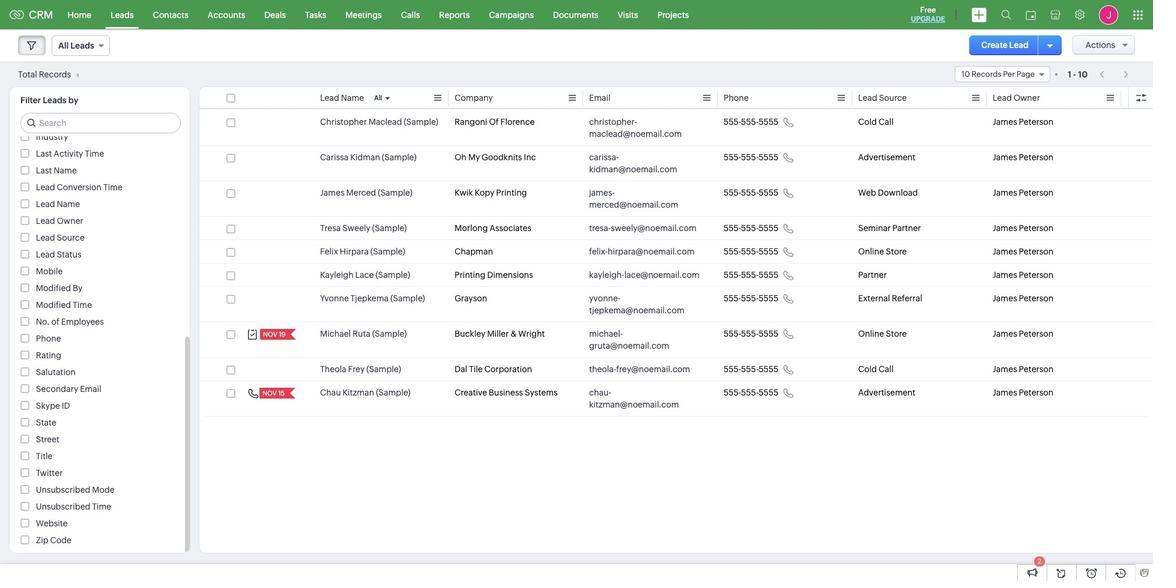 Task type: describe. For each thing, give the bounding box(es) containing it.
christopher
[[320, 117, 367, 127]]

wright
[[518, 329, 545, 339]]

james peterson for tresa-sweely@noemail.com
[[993, 223, 1054, 233]]

james peterson for james- merced@noemail.com
[[993, 188, 1054, 198]]

records for 10
[[972, 70, 1002, 79]]

555-555-5555 for james- merced@noemail.com
[[724, 188, 779, 198]]

profile element
[[1092, 0, 1126, 29]]

carissa-
[[589, 153, 619, 162]]

call for christopher- maclead@noemail.com
[[879, 117, 894, 127]]

(sample) for tresa sweely (sample)
[[372, 223, 407, 233]]

chau-
[[589, 388, 611, 398]]

james for yvonne- tjepkema@noemail.com
[[993, 294, 1017, 303]]

time right conversion
[[103, 183, 122, 192]]

0 horizontal spatial printing
[[455, 270, 486, 280]]

free
[[920, 5, 936, 14]]

dal tile corporation
[[455, 365, 532, 374]]

5555 for felix-hirpara@noemail.com
[[759, 247, 779, 256]]

oh
[[455, 153, 467, 162]]

james for christopher- maclead@noemail.com
[[993, 117, 1017, 127]]

555-555-5555 for felix-hirpara@noemail.com
[[724, 247, 779, 256]]

peterson for james- merced@noemail.com
[[1019, 188, 1054, 198]]

Search text field
[[21, 114, 180, 133]]

1 vertical spatial lead source
[[36, 233, 85, 243]]

salutation
[[36, 368, 76, 377]]

free upgrade
[[911, 5, 945, 23]]

website
[[36, 519, 68, 529]]

kayleigh lace (sample)
[[320, 270, 410, 280]]

2 vertical spatial name
[[57, 199, 80, 209]]

systems
[[525, 388, 558, 398]]

code
[[50, 536, 71, 545]]

5555 for michael- gruta@noemail.com
[[759, 329, 779, 339]]

5555 for tresa-sweely@noemail.com
[[759, 223, 779, 233]]

1 vertical spatial source
[[57, 233, 85, 243]]

5555 for kayleigh-lace@noemail.com
[[759, 270, 779, 280]]

15
[[278, 390, 285, 397]]

online store for felix-hirpara@noemail.com
[[858, 247, 907, 256]]

tjepkema@noemail.com
[[589, 306, 685, 315]]

zip code
[[36, 536, 71, 545]]

meetings
[[346, 10, 382, 20]]

unsubscribed for unsubscribed mode
[[36, 485, 90, 495]]

tile
[[469, 365, 483, 374]]

seminar partner
[[858, 223, 921, 233]]

nov for chau
[[263, 390, 277, 397]]

james peterson for theola-frey@noemail.com
[[993, 365, 1054, 374]]

twitter
[[36, 469, 63, 478]]

michael
[[320, 329, 351, 339]]

frey
[[348, 365, 365, 374]]

modified for modified by
[[36, 284, 71, 293]]

tresa sweely (sample) link
[[320, 222, 407, 234]]

row group containing christopher maclead (sample)
[[199, 111, 1153, 417]]

peterson for kayleigh-lace@noemail.com
[[1019, 270, 1054, 280]]

chapman
[[455, 247, 493, 256]]

chau- kitzman@noemail.com
[[589, 388, 679, 410]]

actions
[[1086, 40, 1115, 50]]

555-555-5555 for christopher- maclead@noemail.com
[[724, 117, 779, 127]]

theola frey (sample)
[[320, 365, 401, 374]]

company
[[455, 93, 493, 103]]

cold call for theola-frey@noemail.com
[[858, 365, 894, 374]]

nov for michael
[[263, 331, 277, 338]]

creative
[[455, 388, 487, 398]]

seminar
[[858, 223, 891, 233]]

store for michael- gruta@noemail.com
[[886, 329, 907, 339]]

james for tresa-sweely@noemail.com
[[993, 223, 1017, 233]]

store for felix-hirpara@noemail.com
[[886, 247, 907, 256]]

state
[[36, 418, 56, 428]]

no. of employees
[[36, 317, 104, 327]]

unsubscribed mode
[[36, 485, 115, 495]]

time right the activity
[[85, 149, 104, 159]]

home link
[[58, 0, 101, 29]]

time down mode
[[92, 502, 111, 512]]

merced@noemail.com
[[589, 200, 678, 210]]

felix hirpara (sample) link
[[320, 246, 405, 258]]

crm link
[[10, 8, 53, 21]]

kidman@noemail.com
[[589, 165, 677, 174]]

5555 for james- merced@noemail.com
[[759, 188, 779, 198]]

leads link
[[101, 0, 143, 29]]

of
[[489, 117, 499, 127]]

tresa
[[320, 223, 341, 233]]

florence
[[501, 117, 535, 127]]

(sample) for chau kitzman (sample)
[[376, 388, 411, 398]]

10 Records Per Page field
[[955, 66, 1051, 82]]

michael- gruta@noemail.com
[[589, 329, 669, 351]]

yvonne- tjepkema@noemail.com link
[[589, 293, 700, 317]]

profile image
[[1099, 5, 1118, 24]]

kayleigh
[[320, 270, 354, 280]]

peterson for christopher- maclead@noemail.com
[[1019, 117, 1054, 127]]

my
[[468, 153, 480, 162]]

(sample) for michael ruta (sample)
[[372, 329, 407, 339]]

1 vertical spatial partner
[[858, 270, 887, 280]]

5555 for yvonne- tjepkema@noemail.com
[[759, 294, 779, 303]]

loading image
[[73, 73, 79, 77]]

skype id
[[36, 401, 70, 411]]

carissa kidman (sample) link
[[320, 151, 417, 163]]

lace@noemail.com
[[624, 270, 700, 280]]

external
[[858, 294, 890, 303]]

(sample) for christopher maclead (sample)
[[404, 117, 438, 127]]

call for theola-frey@noemail.com
[[879, 365, 894, 374]]

1 horizontal spatial printing
[[496, 188, 527, 198]]

james peterson for chau- kitzman@noemail.com
[[993, 388, 1054, 398]]

unsubscribed time
[[36, 502, 111, 512]]

campaigns link
[[480, 0, 544, 29]]

kwik
[[455, 188, 473, 198]]

online for felix-hirpara@noemail.com
[[858, 247, 884, 256]]

page
[[1017, 70, 1035, 79]]

search image
[[1001, 10, 1012, 20]]

tasks
[[305, 10, 326, 20]]

christopher-
[[589, 117, 637, 127]]

advertisement for carissa- kidman@noemail.com
[[858, 153, 916, 162]]

sweely
[[343, 223, 370, 233]]

nov 15
[[263, 390, 285, 397]]

create
[[982, 40, 1008, 50]]

2
[[1038, 558, 1042, 565]]

555-555-5555 for tresa-sweely@noemail.com
[[724, 223, 779, 233]]

mobile
[[36, 267, 63, 276]]

tresa-
[[589, 223, 611, 233]]

leads for all leads
[[70, 41, 94, 50]]

create lead button
[[970, 35, 1041, 55]]

hirpara
[[340, 247, 369, 256]]

online for michael- gruta@noemail.com
[[858, 329, 884, 339]]

visits
[[618, 10, 638, 20]]

james- merced@noemail.com link
[[589, 187, 700, 211]]

555-555-5555 for michael- gruta@noemail.com
[[724, 329, 779, 339]]

deals link
[[255, 0, 295, 29]]

ruta
[[353, 329, 371, 339]]

reports
[[439, 10, 470, 20]]

0 horizontal spatial phone
[[36, 334, 61, 344]]

0 vertical spatial lead owner
[[993, 93, 1040, 103]]

0 vertical spatial email
[[589, 93, 611, 103]]

buckley miller & wright
[[455, 329, 545, 339]]

street
[[36, 435, 59, 445]]

555-555-5555 for chau- kitzman@noemail.com
[[724, 388, 779, 398]]

business
[[489, 388, 523, 398]]

chau
[[320, 388, 341, 398]]

projects link
[[648, 0, 699, 29]]

1 vertical spatial lead owner
[[36, 216, 83, 226]]

0 vertical spatial leads
[[111, 10, 134, 20]]

peterson for tresa-sweely@noemail.com
[[1019, 223, 1054, 233]]

calls link
[[391, 0, 430, 29]]

gruta@noemail.com
[[589, 341, 669, 351]]

james peterson for christopher- maclead@noemail.com
[[993, 117, 1054, 127]]

filter leads by
[[20, 96, 78, 105]]

1 vertical spatial lead name
[[36, 199, 80, 209]]

kayleigh-
[[589, 270, 624, 280]]

create menu element
[[965, 0, 994, 29]]

contacts link
[[143, 0, 198, 29]]

contacts
[[153, 10, 189, 20]]

last activity time
[[36, 149, 104, 159]]

0 vertical spatial lead source
[[858, 93, 907, 103]]



Task type: vqa. For each thing, say whether or not it's contained in the screenshot.


Task type: locate. For each thing, give the bounding box(es) containing it.
records left loading image
[[39, 69, 71, 79]]

reports link
[[430, 0, 480, 29]]

2 online from the top
[[858, 329, 884, 339]]

7 peterson from the top
[[1019, 294, 1054, 303]]

online
[[858, 247, 884, 256], [858, 329, 884, 339]]

10 inside field
[[962, 70, 970, 79]]

all up total records
[[58, 41, 69, 50]]

james inside james merced (sample) link
[[320, 188, 345, 198]]

james peterson for kayleigh-lace@noemail.com
[[993, 270, 1054, 280]]

1 vertical spatial all
[[374, 94, 382, 102]]

last for last activity time
[[36, 149, 52, 159]]

1 horizontal spatial 10
[[1078, 69, 1088, 79]]

advertisement for chau- kitzman@noemail.com
[[858, 388, 916, 398]]

0 vertical spatial unsubscribed
[[36, 485, 90, 495]]

lead name down conversion
[[36, 199, 80, 209]]

1 vertical spatial owner
[[57, 216, 83, 226]]

2 james peterson from the top
[[993, 153, 1054, 162]]

(sample) right kitzman
[[376, 388, 411, 398]]

source
[[879, 93, 907, 103], [57, 233, 85, 243]]

2 advertisement from the top
[[858, 388, 916, 398]]

0 horizontal spatial leads
[[43, 96, 67, 105]]

0 vertical spatial lead name
[[320, 93, 364, 103]]

name
[[341, 93, 364, 103], [54, 166, 77, 175], [57, 199, 80, 209]]

theola
[[320, 365, 346, 374]]

all up 'christopher maclead (sample)' "link"
[[374, 94, 382, 102]]

referral
[[892, 294, 922, 303]]

kayleigh-lace@noemail.com
[[589, 270, 700, 280]]

555-555-5555 for theola-frey@noemail.com
[[724, 365, 779, 374]]

0 horizontal spatial email
[[80, 384, 101, 394]]

online down seminar at right top
[[858, 247, 884, 256]]

5555 for theola-frey@noemail.com
[[759, 365, 779, 374]]

james for felix-hirpara@noemail.com
[[993, 247, 1017, 256]]

by
[[73, 284, 82, 293]]

2 last from the top
[[36, 166, 52, 175]]

secondary email
[[36, 384, 101, 394]]

5 5555 from the top
[[759, 247, 779, 256]]

yvonne tjepkema (sample) link
[[320, 293, 425, 305]]

0 vertical spatial call
[[879, 117, 894, 127]]

(sample) right 'lace' on the top
[[376, 270, 410, 280]]

1 vertical spatial leads
[[70, 41, 94, 50]]

frey@noemail.com
[[616, 365, 690, 374]]

chau kitzman (sample)
[[320, 388, 411, 398]]

1 online from the top
[[858, 247, 884, 256]]

3 5555 from the top
[[759, 188, 779, 198]]

0 vertical spatial online
[[858, 247, 884, 256]]

james for carissa- kidman@noemail.com
[[993, 153, 1017, 162]]

1 james peterson from the top
[[993, 117, 1054, 127]]

last for last name
[[36, 166, 52, 175]]

8 555-555-5555 from the top
[[724, 329, 779, 339]]

cold for theola-frey@noemail.com
[[858, 365, 877, 374]]

industry
[[36, 132, 68, 142]]

(sample) right frey
[[366, 365, 401, 374]]

row group
[[199, 111, 1153, 417]]

leads left "by"
[[43, 96, 67, 105]]

michael- gruta@noemail.com link
[[589, 328, 700, 352]]

maclead
[[369, 117, 402, 127]]

records inside field
[[972, 70, 1002, 79]]

(sample) for james merced (sample)
[[378, 188, 413, 198]]

5 peterson from the top
[[1019, 247, 1054, 256]]

0 vertical spatial cold call
[[858, 117, 894, 127]]

peterson for carissa- kidman@noemail.com
[[1019, 153, 1054, 162]]

9 555-555-5555 from the top
[[724, 365, 779, 374]]

1 horizontal spatial leads
[[70, 41, 94, 50]]

all for all
[[374, 94, 382, 102]]

1 horizontal spatial source
[[879, 93, 907, 103]]

5555
[[759, 117, 779, 127], [759, 153, 779, 162], [759, 188, 779, 198], [759, 223, 779, 233], [759, 247, 779, 256], [759, 270, 779, 280], [759, 294, 779, 303], [759, 329, 779, 339], [759, 365, 779, 374], [759, 388, 779, 398]]

1 cold from the top
[[858, 117, 877, 127]]

4 5555 from the top
[[759, 223, 779, 233]]

(sample) for carissa kidman (sample)
[[382, 153, 417, 162]]

555-555-5555 for yvonne- tjepkema@noemail.com
[[724, 294, 779, 303]]

1 horizontal spatial owner
[[1014, 93, 1040, 103]]

name down the activity
[[54, 166, 77, 175]]

1 vertical spatial online
[[858, 329, 884, 339]]

christopher maclead (sample)
[[320, 117, 438, 127]]

peterson for michael- gruta@noemail.com
[[1019, 329, 1054, 339]]

james for james- merced@noemail.com
[[993, 188, 1017, 198]]

all inside the all leads field
[[58, 41, 69, 50]]

yvonne-
[[589, 294, 621, 303]]

last down last activity time
[[36, 166, 52, 175]]

hirpara@noemail.com
[[608, 247, 695, 256]]

create menu image
[[972, 8, 987, 22]]

rating
[[36, 351, 61, 360]]

printing
[[496, 188, 527, 198], [455, 270, 486, 280]]

mode
[[92, 485, 115, 495]]

lead owner
[[993, 93, 1040, 103], [36, 216, 83, 226]]

1 vertical spatial cold
[[858, 365, 877, 374]]

no.
[[36, 317, 50, 327]]

5555 for christopher- maclead@noemail.com
[[759, 117, 779, 127]]

2 call from the top
[[879, 365, 894, 374]]

lead conversion time
[[36, 183, 122, 192]]

merced
[[346, 188, 376, 198]]

all for all leads
[[58, 41, 69, 50]]

0 horizontal spatial lead name
[[36, 199, 80, 209]]

1 horizontal spatial lead name
[[320, 93, 364, 103]]

6 5555 from the top
[[759, 270, 779, 280]]

(sample) right "merced"
[[378, 188, 413, 198]]

tresa-sweely@noemail.com link
[[589, 222, 697, 234]]

store down seminar partner
[[886, 247, 907, 256]]

unsubscribed for unsubscribed time
[[36, 502, 90, 512]]

store down external referral
[[886, 329, 907, 339]]

online down external
[[858, 329, 884, 339]]

nov
[[263, 331, 277, 338], [263, 390, 277, 397]]

0 horizontal spatial 10
[[962, 70, 970, 79]]

oh my goodknits inc
[[455, 153, 536, 162]]

1 vertical spatial unsubscribed
[[36, 502, 90, 512]]

8 5555 from the top
[[759, 329, 779, 339]]

0 vertical spatial modified
[[36, 284, 71, 293]]

skype
[[36, 401, 60, 411]]

10 555-555-5555 from the top
[[724, 388, 779, 398]]

home
[[68, 10, 91, 20]]

0 vertical spatial partner
[[893, 223, 921, 233]]

0 horizontal spatial lead source
[[36, 233, 85, 243]]

(sample) right the sweely
[[372, 223, 407, 233]]

1 horizontal spatial lead source
[[858, 93, 907, 103]]

10 peterson from the top
[[1019, 388, 1054, 398]]

search element
[[994, 0, 1019, 29]]

james merced (sample)
[[320, 188, 413, 198]]

1 modified from the top
[[36, 284, 71, 293]]

records for total
[[39, 69, 71, 79]]

lead
[[1009, 40, 1029, 50], [320, 93, 339, 103], [858, 93, 878, 103], [993, 93, 1012, 103], [36, 183, 55, 192], [36, 199, 55, 209], [36, 216, 55, 226], [36, 233, 55, 243], [36, 250, 55, 259]]

1 vertical spatial nov
[[263, 390, 277, 397]]

printing right kopy
[[496, 188, 527, 198]]

of
[[51, 317, 59, 327]]

0 horizontal spatial partner
[[858, 270, 887, 280]]

id
[[62, 401, 70, 411]]

owner down page
[[1014, 93, 1040, 103]]

7 james peterson from the top
[[993, 294, 1054, 303]]

5555 for chau- kitzman@noemail.com
[[759, 388, 779, 398]]

james-
[[589, 188, 615, 198]]

3 peterson from the top
[[1019, 188, 1054, 198]]

5555 for carissa- kidman@noemail.com
[[759, 153, 779, 162]]

tjepkema
[[351, 294, 389, 303]]

1 advertisement from the top
[[858, 153, 916, 162]]

unsubscribed up "website"
[[36, 502, 90, 512]]

christopher- maclead@noemail.com link
[[589, 116, 700, 140]]

lead name up "christopher"
[[320, 93, 364, 103]]

1 call from the top
[[879, 117, 894, 127]]

theola frey (sample) link
[[320, 363, 401, 375]]

documents link
[[544, 0, 608, 29]]

felix
[[320, 247, 338, 256]]

6 james peterson from the top
[[993, 270, 1054, 280]]

0 horizontal spatial lead owner
[[36, 216, 83, 226]]

james peterson for michael- gruta@noemail.com
[[993, 329, 1054, 339]]

peterson for chau- kitzman@noemail.com
[[1019, 388, 1054, 398]]

sweely@noemail.com
[[611, 223, 697, 233]]

10 left per
[[962, 70, 970, 79]]

peterson for yvonne- tjepkema@noemail.com
[[1019, 294, 1054, 303]]

filter
[[20, 96, 41, 105]]

3 555-555-5555 from the top
[[724, 188, 779, 198]]

navigation
[[1094, 65, 1135, 83]]

0 vertical spatial advertisement
[[858, 153, 916, 162]]

9 james peterson from the top
[[993, 365, 1054, 374]]

9 peterson from the top
[[1019, 365, 1054, 374]]

peterson for felix-hirpara@noemail.com
[[1019, 247, 1054, 256]]

email right the secondary
[[80, 384, 101, 394]]

kayleigh-lace@noemail.com link
[[589, 269, 700, 281]]

1 unsubscribed from the top
[[36, 485, 90, 495]]

call
[[879, 117, 894, 127], [879, 365, 894, 374]]

web download
[[858, 188, 918, 198]]

cold for christopher- maclead@noemail.com
[[858, 117, 877, 127]]

0 vertical spatial printing
[[496, 188, 527, 198]]

(sample) for felix hirpara (sample)
[[371, 247, 405, 256]]

0 vertical spatial store
[[886, 247, 907, 256]]

555-555-5555 for carissa- kidman@noemail.com
[[724, 153, 779, 162]]

9 5555 from the top
[[759, 365, 779, 374]]

10 james peterson from the top
[[993, 388, 1054, 398]]

status
[[57, 250, 81, 259]]

james peterson for felix-hirpara@noemail.com
[[993, 247, 1054, 256]]

-
[[1073, 69, 1077, 79]]

(sample) up 'kayleigh lace (sample)'
[[371, 247, 405, 256]]

cold call for christopher- maclead@noemail.com
[[858, 117, 894, 127]]

leads right home
[[111, 10, 134, 20]]

1 5555 from the top
[[759, 117, 779, 127]]

5 james peterson from the top
[[993, 247, 1054, 256]]

0 vertical spatial phone
[[724, 93, 749, 103]]

1 vertical spatial printing
[[455, 270, 486, 280]]

1 555-555-5555 from the top
[[724, 117, 779, 127]]

unsubscribed
[[36, 485, 90, 495], [36, 502, 90, 512]]

1 vertical spatial online store
[[858, 329, 907, 339]]

All Leads field
[[52, 35, 110, 56]]

email up 'christopher-'
[[589, 93, 611, 103]]

tresa-sweely@noemail.com
[[589, 223, 697, 233]]

(sample) for theola frey (sample)
[[366, 365, 401, 374]]

2 store from the top
[[886, 329, 907, 339]]

calls
[[401, 10, 420, 20]]

associates
[[490, 223, 532, 233]]

1 cold call from the top
[[858, 117, 894, 127]]

(sample) for yvonne tjepkema (sample)
[[390, 294, 425, 303]]

10 right -
[[1078, 69, 1088, 79]]

printing up grayson
[[455, 270, 486, 280]]

peterson for theola-frey@noemail.com
[[1019, 365, 1054, 374]]

0 vertical spatial last
[[36, 149, 52, 159]]

(sample) inside "link"
[[404, 117, 438, 127]]

1 vertical spatial store
[[886, 329, 907, 339]]

4 555-555-5555 from the top
[[724, 223, 779, 233]]

owner up status
[[57, 216, 83, 226]]

james peterson
[[993, 117, 1054, 127], [993, 153, 1054, 162], [993, 188, 1054, 198], [993, 223, 1054, 233], [993, 247, 1054, 256], [993, 270, 1054, 280], [993, 294, 1054, 303], [993, 329, 1054, 339], [993, 365, 1054, 374], [993, 388, 1054, 398]]

(sample)
[[404, 117, 438, 127], [382, 153, 417, 162], [378, 188, 413, 198], [372, 223, 407, 233], [371, 247, 405, 256], [376, 270, 410, 280], [390, 294, 425, 303], [372, 329, 407, 339], [366, 365, 401, 374], [376, 388, 411, 398]]

(sample) right ruta
[[372, 329, 407, 339]]

rangoni of florence
[[455, 117, 535, 127]]

online store down seminar partner
[[858, 247, 907, 256]]

2 horizontal spatial leads
[[111, 10, 134, 20]]

lead owner up lead status
[[36, 216, 83, 226]]

2 cold from the top
[[858, 365, 877, 374]]

0 vertical spatial owner
[[1014, 93, 1040, 103]]

0 vertical spatial online store
[[858, 247, 907, 256]]

phone
[[724, 93, 749, 103], [36, 334, 61, 344]]

last down industry
[[36, 149, 52, 159]]

0 horizontal spatial all
[[58, 41, 69, 50]]

1 vertical spatial call
[[879, 365, 894, 374]]

8 peterson from the top
[[1019, 329, 1054, 339]]

carissa
[[320, 153, 349, 162]]

goodknits
[[482, 153, 522, 162]]

0 vertical spatial source
[[879, 93, 907, 103]]

1 online store from the top
[[858, 247, 907, 256]]

2 modified from the top
[[36, 300, 71, 310]]

online store down external referral
[[858, 329, 907, 339]]

1 horizontal spatial all
[[374, 94, 382, 102]]

2 555-555-5555 from the top
[[724, 153, 779, 162]]

total records
[[18, 69, 71, 79]]

2 cold call from the top
[[858, 365, 894, 374]]

0 vertical spatial cold
[[858, 117, 877, 127]]

(sample) for kayleigh lace (sample)
[[376, 270, 410, 280]]

leads up loading image
[[70, 41, 94, 50]]

nov left the 15
[[263, 390, 277, 397]]

1 vertical spatial last
[[36, 166, 52, 175]]

conversion
[[57, 183, 102, 192]]

time up 'employees'
[[73, 300, 92, 310]]

leads inside field
[[70, 41, 94, 50]]

james- merced@noemail.com
[[589, 188, 678, 210]]

name down conversion
[[57, 199, 80, 209]]

10
[[1078, 69, 1088, 79], [962, 70, 970, 79]]

external referral
[[858, 294, 922, 303]]

printing dimensions
[[455, 270, 533, 280]]

deals
[[264, 10, 286, 20]]

yvonne
[[320, 294, 349, 303]]

1 vertical spatial advertisement
[[858, 388, 916, 398]]

6 peterson from the top
[[1019, 270, 1054, 280]]

7 555-555-5555 from the top
[[724, 294, 779, 303]]

kitzman@noemail.com
[[589, 400, 679, 410]]

1 vertical spatial name
[[54, 166, 77, 175]]

yvonne- tjepkema@noemail.com
[[589, 294, 685, 315]]

1 horizontal spatial partner
[[893, 223, 921, 233]]

lead inside create lead button
[[1009, 40, 1029, 50]]

partner right seminar at right top
[[893, 223, 921, 233]]

2 peterson from the top
[[1019, 153, 1054, 162]]

miller
[[487, 329, 509, 339]]

0 vertical spatial name
[[341, 93, 364, 103]]

modified up of
[[36, 300, 71, 310]]

3 james peterson from the top
[[993, 188, 1054, 198]]

555-555-5555 for kayleigh-lace@noemail.com
[[724, 270, 779, 280]]

title
[[36, 452, 53, 461]]

total
[[18, 69, 37, 79]]

4 peterson from the top
[[1019, 223, 1054, 233]]

james for kayleigh-lace@noemail.com
[[993, 270, 1017, 280]]

1 horizontal spatial email
[[589, 93, 611, 103]]

1 peterson from the top
[[1019, 117, 1054, 127]]

accounts link
[[198, 0, 255, 29]]

lead owner down per
[[993, 93, 1040, 103]]

modified down mobile
[[36, 284, 71, 293]]

james for chau- kitzman@noemail.com
[[993, 388, 1017, 398]]

michael ruta (sample)
[[320, 329, 407, 339]]

2 vertical spatial leads
[[43, 96, 67, 105]]

calendar image
[[1026, 10, 1036, 20]]

modified for modified time
[[36, 300, 71, 310]]

james for theola-frey@noemail.com
[[993, 365, 1017, 374]]

1 vertical spatial cold call
[[858, 365, 894, 374]]

0 horizontal spatial owner
[[57, 216, 83, 226]]

(sample) right "maclead"
[[404, 117, 438, 127]]

leads for filter leads by
[[43, 96, 67, 105]]

1 vertical spatial modified
[[36, 300, 71, 310]]

leads
[[111, 10, 134, 20], [70, 41, 94, 50], [43, 96, 67, 105]]

nov left 19
[[263, 331, 277, 338]]

all leads
[[58, 41, 94, 50]]

2 online store from the top
[[858, 329, 907, 339]]

1 vertical spatial email
[[80, 384, 101, 394]]

8 james peterson from the top
[[993, 329, 1054, 339]]

crm
[[29, 8, 53, 21]]

7 5555 from the top
[[759, 294, 779, 303]]

1 horizontal spatial phone
[[724, 93, 749, 103]]

0 horizontal spatial records
[[39, 69, 71, 79]]

1 store from the top
[[886, 247, 907, 256]]

6 555-555-5555 from the top
[[724, 270, 779, 280]]

4 james peterson from the top
[[993, 223, 1054, 233]]

10 5555 from the top
[[759, 388, 779, 398]]

unsubscribed up unsubscribed time
[[36, 485, 90, 495]]

partner up external
[[858, 270, 887, 280]]

felix-hirpara@noemail.com
[[589, 247, 695, 256]]

1 last from the top
[[36, 149, 52, 159]]

james peterson for carissa- kidman@noemail.com
[[993, 153, 1054, 162]]

meetings link
[[336, 0, 391, 29]]

0 vertical spatial nov
[[263, 331, 277, 338]]

carissa- kidman@noemail.com
[[589, 153, 677, 174]]

0 vertical spatial all
[[58, 41, 69, 50]]

james peterson for yvonne- tjepkema@noemail.com
[[993, 294, 1054, 303]]

1 vertical spatial phone
[[36, 334, 61, 344]]

(sample) right kidman
[[382, 153, 417, 162]]

5 555-555-5555 from the top
[[724, 247, 779, 256]]

2 5555 from the top
[[759, 153, 779, 162]]

james for michael- gruta@noemail.com
[[993, 329, 1017, 339]]

1 horizontal spatial lead owner
[[993, 93, 1040, 103]]

records left per
[[972, 70, 1002, 79]]

2 unsubscribed from the top
[[36, 502, 90, 512]]

1 horizontal spatial records
[[972, 70, 1002, 79]]

carissa- kidman@noemail.com link
[[589, 151, 700, 175]]

peterson
[[1019, 117, 1054, 127], [1019, 153, 1054, 162], [1019, 188, 1054, 198], [1019, 223, 1054, 233], [1019, 247, 1054, 256], [1019, 270, 1054, 280], [1019, 294, 1054, 303], [1019, 329, 1054, 339], [1019, 365, 1054, 374], [1019, 388, 1054, 398]]

name up "christopher"
[[341, 93, 364, 103]]

online store for michael- gruta@noemail.com
[[858, 329, 907, 339]]

(sample) right tjepkema
[[390, 294, 425, 303]]

0 horizontal spatial source
[[57, 233, 85, 243]]



